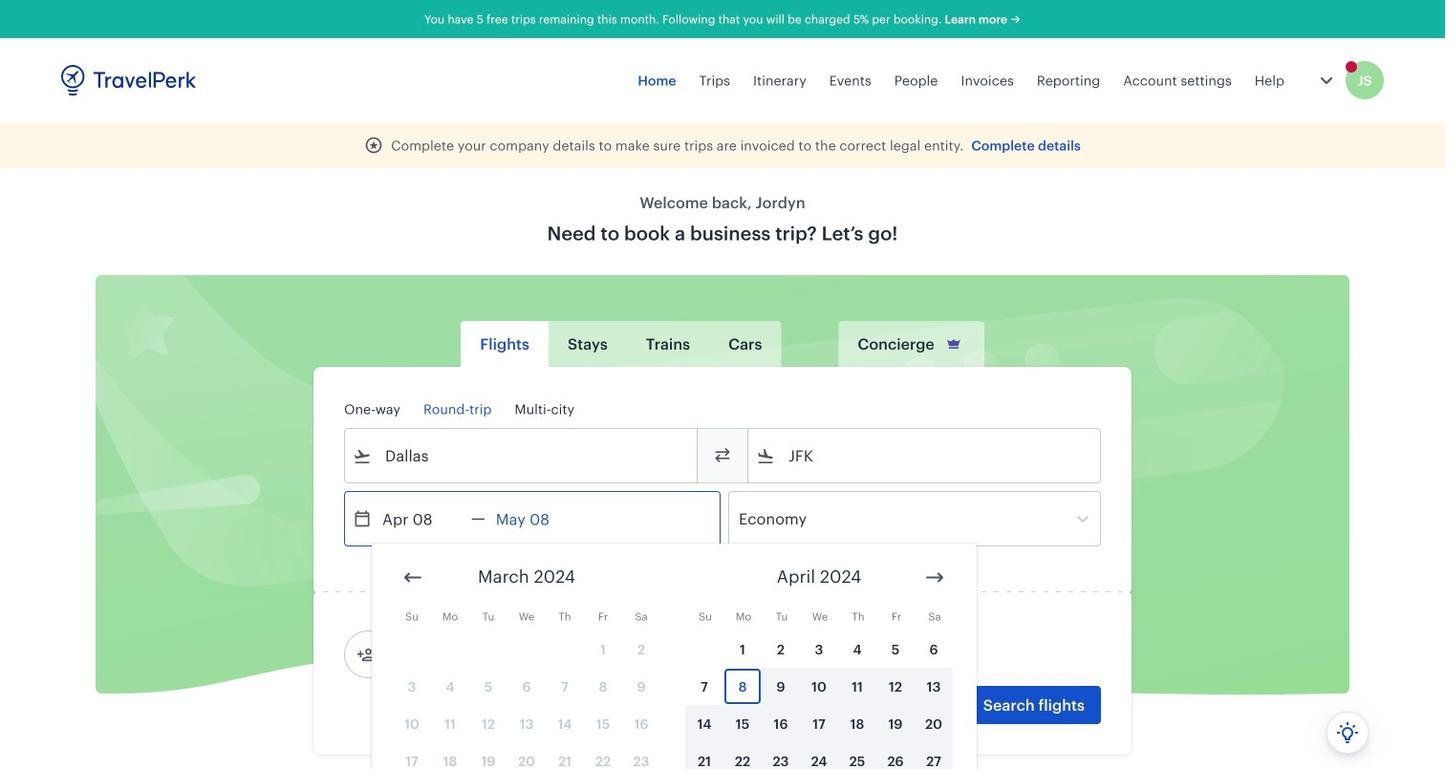 Task type: describe. For each thing, give the bounding box(es) containing it.
To search field
[[775, 441, 1075, 471]]

calendar application
[[372, 544, 1445, 770]]



Task type: locate. For each thing, give the bounding box(es) containing it.
Depart text field
[[372, 492, 471, 546]]

Add first traveler search field
[[376, 640, 575, 670]]

Return text field
[[485, 492, 585, 546]]

move forward to switch to the next month. image
[[923, 566, 946, 589]]

From search field
[[372, 441, 672, 471]]

move backward to switch to the previous month. image
[[401, 566, 424, 589]]



